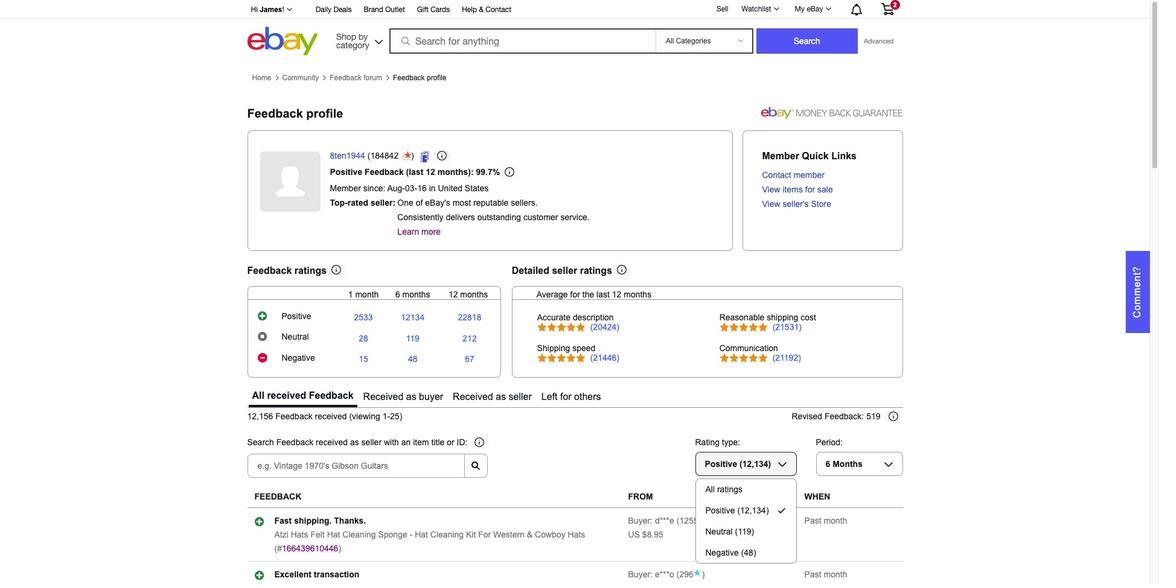 Task type: vqa. For each thing, say whether or not it's contained in the screenshot.
'Past month' "element" associated with (
yes



Task type: describe. For each thing, give the bounding box(es) containing it.
2 horizontal spatial 12
[[612, 290, 622, 299]]

(viewing
[[349, 412, 380, 422]]

months for 12 months
[[460, 290, 488, 299]]

help & contact
[[462, 5, 511, 14]]

reasonable
[[720, 313, 765, 322]]

feedback left by buyer. element for ( 296
[[628, 570, 674, 580]]

6 months button
[[816, 452, 903, 477]]

cowboy
[[535, 530, 566, 540]]

past month for (
[[805, 570, 848, 580]]

of
[[416, 198, 423, 207]]

296
[[680, 570, 694, 580]]

feedback profile for 'feedback profile' link
[[393, 74, 447, 82]]

deals
[[334, 5, 352, 14]]

received for received as buyer
[[363, 392, 404, 402]]

when element
[[805, 492, 831, 502]]

119 button
[[406, 334, 420, 343]]

8ten1944
[[330, 151, 365, 160]]

since:
[[363, 183, 385, 193]]

0 vertical spatial month
[[355, 290, 379, 299]]

communication
[[720, 343, 778, 353]]

) up transaction
[[338, 544, 341, 554]]

atzi
[[274, 530, 289, 540]]

( 1255
[[674, 516, 698, 526]]

12 months
[[449, 290, 488, 299]]

rating
[[695, 438, 720, 448]]

received as seller
[[453, 392, 532, 402]]

last
[[597, 290, 610, 299]]

average for the last 12 months
[[537, 290, 652, 299]]

cost
[[801, 313, 816, 322]]

(48)
[[741, 548, 756, 558]]

negative (48)
[[706, 548, 756, 558]]

positive down 'all ratings'
[[706, 506, 735, 516]]

feedback forum
[[330, 74, 382, 82]]

feedback score is 184842 element
[[370, 151, 399, 162]]

shipping
[[537, 343, 570, 353]]

1 horizontal spatial ratings
[[580, 266, 612, 276]]

category
[[336, 40, 369, 50]]

) left click to go to 8ten1944 ebay store image
[[411, 151, 416, 160]]

contact member link
[[762, 170, 825, 180]]

positive inside dropdown button
[[705, 460, 738, 469]]

negative for negative (48)
[[706, 548, 739, 558]]

(21531)
[[773, 322, 802, 332]]

more
[[422, 227, 441, 236]]

neutral for neutral
[[282, 333, 309, 342]]

gift cards link
[[417, 4, 450, 17]]

outlet
[[385, 5, 405, 14]]

the
[[583, 290, 594, 299]]

15
[[359, 355, 368, 364]]

feedback profile for feedback profile page for 8ten1944 element
[[247, 107, 343, 120]]

positive (12,134) inside list box
[[706, 506, 769, 516]]

received for search
[[316, 438, 348, 448]]

speed
[[573, 343, 596, 353]]

reputable
[[473, 198, 509, 207]]

past month element for (
[[805, 570, 848, 580]]

for
[[478, 530, 491, 540]]

when
[[805, 492, 831, 502]]

feedback profile page for 8ten1944 element
[[247, 107, 343, 120]]

e***o
[[655, 570, 674, 580]]

in
[[429, 183, 436, 193]]

outstanding
[[477, 212, 521, 222]]

excellent transaction
[[274, 570, 360, 580]]

neutral (119)
[[706, 527, 754, 537]]

received for received as seller
[[453, 392, 493, 402]]

community link
[[282, 74, 319, 82]]

past for us $8.95
[[805, 516, 822, 526]]

positive (12,134) inside dropdown button
[[705, 460, 771, 469]]

comment?
[[1132, 266, 1143, 318]]

fast shipping. thanks. element
[[274, 516, 366, 526]]

ratings for feedback ratings
[[295, 266, 327, 276]]

my ebay link
[[788, 2, 837, 16]]

months
[[833, 460, 863, 469]]

period:
[[816, 438, 843, 448]]

(12,134) inside dropdown button
[[740, 460, 771, 469]]

1 view from the top
[[762, 185, 781, 194]]

transaction
[[314, 570, 360, 580]]

received inside all received feedback button
[[267, 391, 306, 401]]

shop by category
[[336, 32, 369, 50]]

0 horizontal spatial as
[[350, 438, 359, 448]]

negative for negative
[[282, 354, 315, 363]]

-
[[410, 530, 413, 540]]

past month for us $8.95
[[805, 516, 848, 526]]

212
[[463, 334, 477, 343]]

accurate description
[[537, 313, 614, 322]]

feedback ratings
[[247, 266, 327, 276]]

(21192) button
[[773, 353, 801, 363]]

shipping
[[767, 313, 799, 322]]

months):
[[438, 167, 474, 177]]

links
[[832, 151, 857, 161]]

gift cards
[[417, 5, 450, 14]]

ebay's
[[425, 198, 450, 207]]

learn more link
[[398, 227, 441, 236]]

all received feedback button
[[249, 388, 357, 408]]

kit
[[466, 530, 476, 540]]

month for us $8.95
[[824, 516, 848, 526]]

) right 296
[[702, 570, 705, 580]]

brand outlet
[[364, 5, 405, 14]]

feedback element
[[255, 492, 302, 502]]

seller:
[[371, 198, 396, 207]]

received as seller button
[[449, 388, 536, 408]]

contact inside "account" 'navigation'
[[486, 5, 511, 14]]

6 for 6 months
[[826, 460, 831, 469]]

ebay
[[807, 5, 823, 13]]

accurate
[[537, 313, 571, 322]]

shop by category banner
[[244, 0, 903, 59]]

none submit inside shop by category banner
[[757, 28, 858, 54]]

member for member since: aug-03-16 in united states top-rated seller: one of ebay's most reputable sellers. consistently delivers outstanding customer service. learn more
[[330, 183, 361, 193]]

from
[[628, 492, 653, 502]]

seller's
[[783, 199, 809, 209]]

feedback left by buyer. element for ( 1255
[[628, 516, 674, 526]]

aug-
[[387, 183, 405, 193]]

22818
[[458, 313, 482, 323]]

21531 ratings received on reasonable shipping cost. click to check average rating. element
[[773, 322, 802, 332]]

months for 6 months
[[403, 290, 430, 299]]

delivers
[[446, 212, 475, 222]]

1 horizontal spatial 12
[[449, 290, 458, 299]]

as for buyer
[[406, 392, 416, 402]]

shop by category button
[[331, 27, 385, 53]]

hi james !
[[251, 5, 284, 14]]

feedback inside all received feedback button
[[309, 391, 354, 401]]

profile for 'feedback profile' link
[[427, 74, 447, 82]]

6 for 6 months
[[396, 290, 400, 299]]

neutral for neutral (119)
[[706, 527, 733, 537]]

for for left for others
[[560, 392, 572, 402]]

feedback:
[[825, 412, 864, 422]]

( for buyer: e***o
[[677, 570, 680, 580]]

3 months from the left
[[624, 290, 652, 299]]

title
[[432, 438, 445, 448]]

fast shipping. thanks.
[[274, 516, 366, 526]]

!
[[282, 5, 284, 14]]

help
[[462, 5, 477, 14]]

left
[[542, 392, 558, 402]]

select the type of feedback rating you want to see element
[[695, 438, 741, 448]]

(20424) button
[[590, 322, 620, 332]]

home
[[252, 74, 271, 82]]

2 hats from the left
[[568, 530, 585, 540]]

atzi hats felt hat cleaning sponge - hat cleaning kit for western & cowboy hats (#
[[274, 530, 585, 554]]

profile for feedback profile page for 8ten1944 element
[[306, 107, 343, 120]]

48
[[408, 355, 418, 364]]

buyer: for buyer: e***o
[[628, 570, 653, 580]]

account navigation
[[244, 0, 903, 19]]



Task type: locate. For each thing, give the bounding box(es) containing it.
sell
[[717, 5, 729, 13]]

1 vertical spatial for
[[570, 290, 580, 299]]

0 horizontal spatial negative
[[282, 354, 315, 363]]

search
[[247, 438, 274, 448]]

view left items
[[762, 185, 781, 194]]

0 vertical spatial 6
[[396, 290, 400, 299]]

2 vertical spatial (
[[677, 570, 680, 580]]

us
[[628, 530, 640, 540]]

1 horizontal spatial all
[[706, 485, 715, 495]]

12 down click to go to 8ten1944 ebay store image
[[426, 167, 435, 177]]

1 horizontal spatial member
[[762, 151, 800, 161]]

received up 12,156 on the bottom left of the page
[[267, 391, 306, 401]]

1 vertical spatial month
[[824, 516, 848, 526]]

2 past from the top
[[805, 570, 822, 580]]

as inside 'button'
[[496, 392, 506, 402]]

negative down neutral (119)
[[706, 548, 739, 558]]

1 vertical spatial received
[[315, 412, 347, 422]]

watchlist link
[[735, 2, 785, 16]]

1 vertical spatial &
[[527, 530, 533, 540]]

1 horizontal spatial &
[[527, 530, 533, 540]]

2533 button
[[354, 313, 373, 323]]

2 horizontal spatial as
[[496, 392, 506, 402]]

8ten1944 ( 184842
[[330, 151, 399, 160]]

0 vertical spatial (
[[368, 151, 370, 160]]

1 past month from the top
[[805, 516, 848, 526]]

neutral up negative (48)
[[706, 527, 733, 537]]

received up 1-
[[363, 392, 404, 402]]

member for member quick links
[[762, 151, 800, 161]]

for left the
[[570, 290, 580, 299]]

1 vertical spatial seller
[[509, 392, 532, 402]]

select the feedback time period you want to see element
[[816, 438, 843, 448]]

for right left
[[560, 392, 572, 402]]

1 hats from the left
[[291, 530, 308, 540]]

12 right last
[[612, 290, 622, 299]]

feedback profile right 'forum'
[[393, 74, 447, 82]]

0 vertical spatial member
[[762, 151, 800, 161]]

seller inside 'button'
[[509, 392, 532, 402]]

1 vertical spatial past
[[805, 570, 822, 580]]

1 hat from the left
[[327, 530, 340, 540]]

2 past month from the top
[[805, 570, 848, 580]]

6 left months
[[826, 460, 831, 469]]

1 horizontal spatial months
[[460, 290, 488, 299]]

shop
[[336, 32, 356, 41]]

all down positive (12,134) dropdown button
[[706, 485, 715, 495]]

positive down 8ten1944 link
[[330, 167, 362, 177]]

1 past from the top
[[805, 516, 822, 526]]

buyer: for buyer: d***e
[[628, 516, 653, 526]]

member quick links
[[762, 151, 857, 161]]

list box
[[695, 479, 797, 564]]

received for 12,156
[[315, 412, 347, 422]]

negative inside list box
[[706, 548, 739, 558]]

comment? link
[[1126, 251, 1150, 333]]

0 vertical spatial seller
[[552, 266, 578, 276]]

1 horizontal spatial profile
[[427, 74, 447, 82]]

0 horizontal spatial hats
[[291, 530, 308, 540]]

0 horizontal spatial 12
[[426, 167, 435, 177]]

for down the member
[[806, 185, 815, 194]]

sponge
[[378, 530, 407, 540]]

2 feedback left by buyer. element from the top
[[628, 570, 674, 580]]

feedback left by buyer. element
[[628, 516, 674, 526], [628, 570, 674, 580]]

1 buyer: from the top
[[628, 516, 653, 526]]

1 cleaning from the left
[[343, 530, 376, 540]]

$8.95
[[642, 530, 664, 540]]

1 horizontal spatial neutral
[[706, 527, 733, 537]]

by
[[359, 32, 368, 41]]

feedback left by buyer. element containing buyer: e***o
[[628, 570, 674, 580]]

1 horizontal spatial contact
[[762, 170, 792, 180]]

1 horizontal spatial negative
[[706, 548, 739, 558]]

negative
[[282, 354, 315, 363], [706, 548, 739, 558]]

0 horizontal spatial profile
[[306, 107, 343, 120]]

16
[[417, 183, 427, 193]]

None submit
[[757, 28, 858, 54]]

1 vertical spatial (12,134)
[[738, 506, 769, 516]]

& right the help
[[479, 5, 484, 14]]

6 right 1 month on the left
[[396, 290, 400, 299]]

0 vertical spatial all
[[252, 391, 264, 401]]

21192 ratings received on communication. click to check average rating. element
[[773, 353, 801, 363]]

0 vertical spatial neutral
[[282, 333, 309, 342]]

months up 22818
[[460, 290, 488, 299]]

positive down rating type:
[[705, 460, 738, 469]]

feedback profile main content
[[247, 68, 1150, 585]]

ratings for all ratings
[[717, 485, 743, 495]]

for inside button
[[560, 392, 572, 402]]

advanced link
[[858, 29, 900, 53]]

as up e.g. vintage 1970's gibson guitars text box
[[350, 438, 359, 448]]

seller up average
[[552, 266, 578, 276]]

neutral
[[282, 333, 309, 342], [706, 527, 733, 537]]

feedback profile
[[393, 74, 447, 82], [247, 107, 343, 120]]

1 vertical spatial positive (12,134)
[[706, 506, 769, 516]]

all
[[252, 391, 264, 401], [706, 485, 715, 495]]

Search for anything text field
[[391, 30, 653, 53]]

1 vertical spatial past month element
[[805, 570, 848, 580]]

seller left with
[[362, 438, 382, 448]]

list box containing all ratings
[[695, 479, 797, 564]]

received as buyer button
[[360, 388, 447, 408]]

1 vertical spatial past month
[[805, 570, 848, 580]]

cards
[[431, 5, 450, 14]]

166439610446 )
[[282, 544, 341, 554]]

2 horizontal spatial ratings
[[717, 485, 743, 495]]

contact up items
[[762, 170, 792, 180]]

1 horizontal spatial 6
[[826, 460, 831, 469]]

buyer:
[[628, 516, 653, 526], [628, 570, 653, 580]]

12 right 6 months
[[449, 290, 458, 299]]

received inside 'button'
[[453, 392, 493, 402]]

03-
[[405, 183, 417, 193]]

0 horizontal spatial ratings
[[295, 266, 327, 276]]

1 horizontal spatial received
[[453, 392, 493, 402]]

community
[[282, 74, 319, 82]]

2 vertical spatial seller
[[362, 438, 382, 448]]

0 vertical spatial profile
[[427, 74, 447, 82]]

as inside button
[[406, 392, 416, 402]]

feedback left by buyer. element up $8.95
[[628, 516, 674, 526]]

all for all ratings
[[706, 485, 715, 495]]

0 vertical spatial past month element
[[805, 516, 848, 526]]

1 feedback left by buyer. element from the top
[[628, 516, 674, 526]]

us $8.95
[[628, 530, 664, 540]]

positive (12,134) up neutral (119)
[[706, 506, 769, 516]]

watchlist
[[742, 5, 772, 13]]

& inside "account" 'navigation'
[[479, 5, 484, 14]]

buyer: up us $8.95
[[628, 516, 653, 526]]

0 horizontal spatial received
[[363, 392, 404, 402]]

negative up all received feedback
[[282, 354, 315, 363]]

0 vertical spatial (12,134)
[[740, 460, 771, 469]]

15 button
[[359, 355, 368, 364]]

for inside contact member view items for sale view seller's store
[[806, 185, 815, 194]]

buyer: left e***o
[[628, 570, 653, 580]]

received down 67
[[453, 392, 493, 402]]

0 horizontal spatial months
[[403, 290, 430, 299]]

hats up 166439610446 link
[[291, 530, 308, 540]]

all for all received feedback
[[252, 391, 264, 401]]

excellent transaction element
[[274, 570, 360, 580]]

received inside button
[[363, 392, 404, 402]]

received down 12,156 feedback received (viewing 1-25)
[[316, 438, 348, 448]]

forum
[[364, 74, 382, 82]]

2 horizontal spatial seller
[[552, 266, 578, 276]]

1 vertical spatial profile
[[306, 107, 343, 120]]

0 vertical spatial feedback left by buyer. element
[[628, 516, 674, 526]]

member up "contact member" link
[[762, 151, 800, 161]]

1 vertical spatial (
[[677, 516, 680, 526]]

0 vertical spatial positive (12,134)
[[705, 460, 771, 469]]

neutral up all received feedback
[[282, 333, 309, 342]]

0 horizontal spatial feedback profile
[[247, 107, 343, 120]]

(12,134) down type:
[[740, 460, 771, 469]]

2533
[[354, 313, 373, 323]]

month for (
[[824, 570, 848, 580]]

1 vertical spatial feedback profile
[[247, 107, 343, 120]]

type:
[[722, 438, 741, 448]]

12134 button
[[401, 313, 425, 323]]

left for others button
[[538, 388, 605, 408]]

months right last
[[624, 290, 652, 299]]

contact member view items for sale view seller's store
[[762, 170, 833, 209]]

1 past month element from the top
[[805, 516, 848, 526]]

feedback
[[330, 74, 362, 82], [393, 74, 425, 82], [247, 107, 303, 120], [365, 167, 404, 177], [247, 266, 292, 276], [309, 391, 354, 401], [276, 412, 313, 422], [276, 438, 314, 448]]

most
[[453, 198, 471, 207]]

( right 8ten1944
[[368, 151, 370, 160]]

member up top-
[[330, 183, 361, 193]]

view items for sale link
[[762, 185, 833, 194]]

2 horizontal spatial months
[[624, 290, 652, 299]]

hat right -
[[415, 530, 428, 540]]

0 vertical spatial past month
[[805, 516, 848, 526]]

sell link
[[711, 5, 734, 13]]

click to go to 8ten1944 ebay store image
[[420, 151, 432, 163]]

1 vertical spatial buyer:
[[628, 570, 653, 580]]

items
[[783, 185, 803, 194]]

hat right felt
[[327, 530, 340, 540]]

0 vertical spatial &
[[479, 5, 484, 14]]

0 horizontal spatial member
[[330, 183, 361, 193]]

feedback left by buyer. element containing buyer: d***e
[[628, 516, 674, 526]]

past month element for us $8.95
[[805, 516, 848, 526]]

an
[[401, 438, 411, 448]]

2 vertical spatial month
[[824, 570, 848, 580]]

0 horizontal spatial all
[[252, 391, 264, 401]]

(20424)
[[590, 322, 620, 332]]

2 months from the left
[[460, 290, 488, 299]]

felt
[[311, 530, 325, 540]]

1 vertical spatial view
[[762, 199, 781, 209]]

description
[[573, 313, 614, 322]]

thanks.
[[334, 516, 366, 526]]

(12,134) up (119)
[[738, 506, 769, 516]]

hats
[[291, 530, 308, 540], [568, 530, 585, 540]]

2 link
[[874, 0, 901, 18]]

daily deals
[[316, 5, 352, 14]]

as
[[406, 392, 416, 402], [496, 392, 506, 402], [350, 438, 359, 448]]

contact inside contact member view items for sale view seller's store
[[762, 170, 792, 180]]

1 received from the left
[[363, 392, 404, 402]]

519
[[867, 412, 881, 422]]

feedback left by buyer. element left 296
[[628, 570, 674, 580]]

positive (12,134) button
[[695, 452, 797, 477]]

2 view from the top
[[762, 199, 781, 209]]

21446 ratings received on shipping speed. click to check average rating. element
[[590, 353, 620, 363]]

all inside button
[[252, 391, 264, 401]]

1 vertical spatial neutral
[[706, 527, 733, 537]]

member inside member since: aug-03-16 in united states top-rated seller: one of ebay's most reputable sellers. consistently delivers outstanding customer service. learn more
[[330, 183, 361, 193]]

1 vertical spatial contact
[[762, 170, 792, 180]]

positive (12,134) down type:
[[705, 460, 771, 469]]

gift
[[417, 5, 429, 14]]

0 vertical spatial contact
[[486, 5, 511, 14]]

as left buyer
[[406, 392, 416, 402]]

buyer: d***e
[[628, 516, 674, 526]]

from element
[[628, 492, 653, 502]]

left for others
[[542, 392, 601, 402]]

1 horizontal spatial cleaning
[[431, 530, 464, 540]]

as left left
[[496, 392, 506, 402]]

1 horizontal spatial seller
[[509, 392, 532, 402]]

2 hat from the left
[[415, 530, 428, 540]]

all up 12,156 on the bottom left of the page
[[252, 391, 264, 401]]

contact right the help
[[486, 5, 511, 14]]

my
[[795, 5, 805, 13]]

view left seller's
[[762, 199, 781, 209]]

0 vertical spatial for
[[806, 185, 815, 194]]

2 vertical spatial for
[[560, 392, 572, 402]]

past month element
[[805, 516, 848, 526], [805, 570, 848, 580]]

cleaning down thanks.
[[343, 530, 376, 540]]

0 horizontal spatial cleaning
[[343, 530, 376, 540]]

( right d***e
[[677, 516, 680, 526]]

positive down feedback ratings
[[282, 312, 311, 321]]

(21192)
[[773, 353, 801, 363]]

) right 1255
[[707, 516, 710, 526]]

0 vertical spatial negative
[[282, 354, 315, 363]]

1
[[348, 290, 353, 299]]

feedback profile down community link
[[247, 107, 343, 120]]

e.g. Vintage 1970's Gibson Guitars text field
[[247, 454, 465, 478]]

1 horizontal spatial feedback profile
[[393, 74, 447, 82]]

( for buyer: d***e
[[677, 516, 680, 526]]

for for average for the last 12 months
[[570, 290, 580, 299]]

user profile for 8ten1944 image
[[260, 152, 320, 212]]

0 horizontal spatial neutral
[[282, 333, 309, 342]]

1-
[[383, 412, 390, 422]]

1 months from the left
[[403, 290, 430, 299]]

0 vertical spatial feedback profile
[[393, 74, 447, 82]]

past month
[[805, 516, 848, 526], [805, 570, 848, 580]]

ebay money back guarantee policy image
[[761, 105, 903, 119]]

1 horizontal spatial hat
[[415, 530, 428, 540]]

received as buyer
[[363, 392, 443, 402]]

(12,134)
[[740, 460, 771, 469], [738, 506, 769, 516]]

0 vertical spatial view
[[762, 185, 781, 194]]

0 horizontal spatial seller
[[362, 438, 382, 448]]

(21531) button
[[773, 322, 802, 332]]

1255
[[680, 516, 698, 526]]

rating type:
[[695, 438, 741, 448]]

6 inside 6 months dropdown button
[[826, 460, 831, 469]]

& left the cowboy
[[527, 530, 533, 540]]

1 vertical spatial all
[[706, 485, 715, 495]]

home link
[[252, 74, 271, 82]]

2 cleaning from the left
[[431, 530, 464, 540]]

member since: aug-03-16 in united states top-rated seller: one of ebay's most reputable sellers. consistently delivers outstanding customer service. learn more
[[330, 183, 590, 236]]

0 horizontal spatial 6
[[396, 290, 400, 299]]

1 horizontal spatial hats
[[568, 530, 585, 540]]

hats right the cowboy
[[568, 530, 585, 540]]

67
[[465, 355, 475, 364]]

detailed
[[512, 266, 550, 276]]

customer
[[524, 212, 558, 222]]

2 vertical spatial received
[[316, 438, 348, 448]]

0 vertical spatial buyer:
[[628, 516, 653, 526]]

member
[[762, 151, 800, 161], [330, 183, 361, 193]]

119
[[406, 334, 420, 343]]

2 buyer: from the top
[[628, 570, 653, 580]]

past for (
[[805, 570, 822, 580]]

1 vertical spatial 6
[[826, 460, 831, 469]]

0 horizontal spatial hat
[[327, 530, 340, 540]]

reasonable shipping cost
[[720, 313, 816, 322]]

states
[[465, 183, 489, 193]]

1 vertical spatial member
[[330, 183, 361, 193]]

0 vertical spatial received
[[267, 391, 306, 401]]

0 horizontal spatial contact
[[486, 5, 511, 14]]

( 296
[[674, 570, 694, 580]]

0 horizontal spatial &
[[479, 5, 484, 14]]

brand
[[364, 5, 383, 14]]

1 vertical spatial negative
[[706, 548, 739, 558]]

list box inside feedback profile main content
[[695, 479, 797, 564]]

1 horizontal spatial as
[[406, 392, 416, 402]]

(12,134) inside list box
[[738, 506, 769, 516]]

months up 12134
[[403, 290, 430, 299]]

as for seller
[[496, 392, 506, 402]]

service.
[[561, 212, 590, 222]]

0 vertical spatial past
[[805, 516, 822, 526]]

& inside atzi hats felt hat cleaning sponge - hat cleaning kit for western & cowboy hats (#
[[527, 530, 533, 540]]

2 past month element from the top
[[805, 570, 848, 580]]

( right e***o
[[677, 570, 680, 580]]

cleaning left kit
[[431, 530, 464, 540]]

2 received from the left
[[453, 392, 493, 402]]

received left (viewing
[[315, 412, 347, 422]]

20424 ratings received on accurate description. click to check average rating. element
[[590, 322, 620, 332]]

1 vertical spatial feedback left by buyer. element
[[628, 570, 674, 580]]

seller left left
[[509, 392, 532, 402]]



